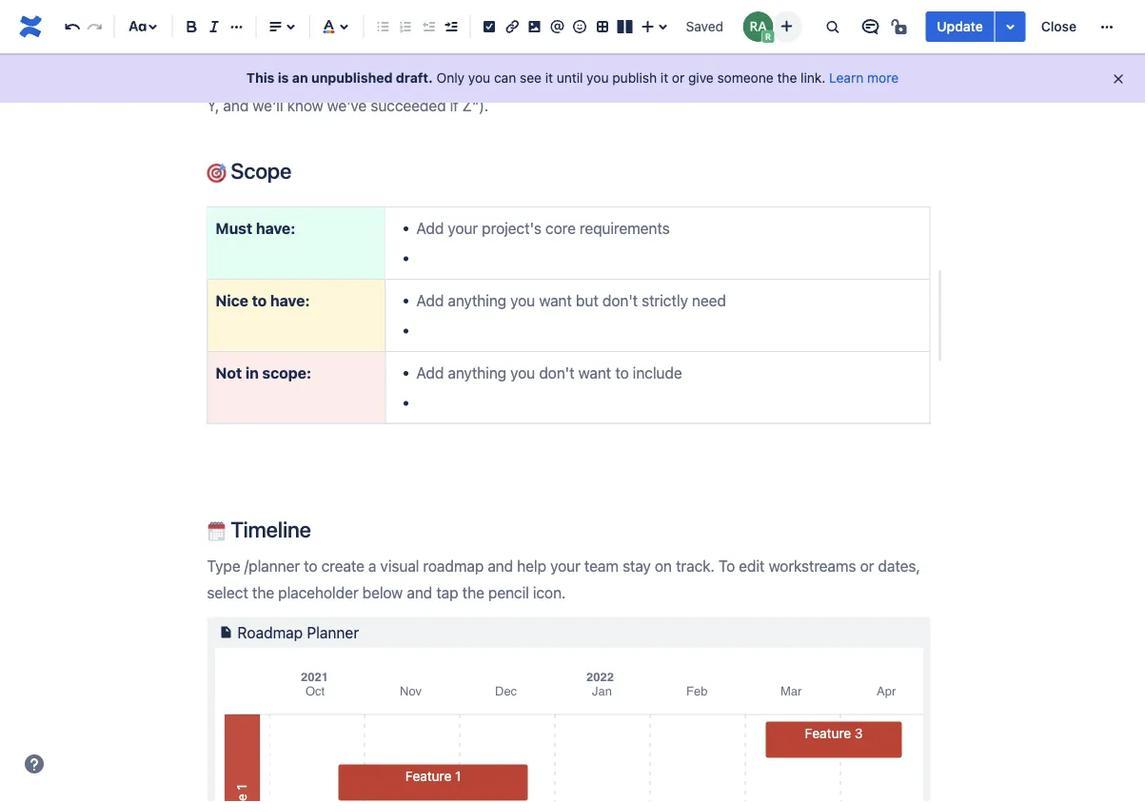 Task type: vqa. For each thing, say whether or not it's contained in the screenshot.
many
no



Task type: locate. For each thing, give the bounding box(es) containing it.
publish
[[612, 70, 657, 86]]

an
[[292, 70, 308, 86]]

problem statement
[[226, 29, 414, 55]]

more image
[[1096, 15, 1118, 38]]

learn
[[829, 70, 864, 86]]

bullet list ⌘⇧8 image
[[371, 15, 394, 38]]

it left or at the right
[[660, 70, 668, 86]]

it
[[545, 70, 553, 86], [660, 70, 668, 86]]

update button
[[925, 11, 994, 42]]

:dart: image
[[207, 164, 226, 183], [207, 164, 226, 183]]

can
[[494, 70, 516, 86]]

have: right to
[[270, 291, 310, 309]]

undo ⌘z image
[[61, 15, 84, 38]]

0 vertical spatial have:
[[256, 219, 295, 237]]

you left can
[[468, 70, 490, 86]]

no restrictions image
[[889, 15, 912, 38]]

table image
[[591, 15, 614, 38]]

learn more link
[[829, 70, 899, 86]]

not in scope:
[[216, 363, 311, 382]]

1 horizontal spatial it
[[660, 70, 668, 86]]

bold ⌘b image
[[180, 15, 203, 38]]

nice
[[216, 291, 248, 309]]

have:
[[256, 219, 295, 237], [270, 291, 310, 309]]

unpublished
[[311, 70, 393, 86]]

comment icon image
[[859, 15, 882, 38]]

emoji image
[[568, 15, 591, 38]]

have: right 'must'
[[256, 219, 295, 237]]

update
[[937, 19, 983, 34]]

you right the until
[[586, 70, 609, 86]]

you
[[468, 70, 490, 86], [586, 70, 609, 86]]

to
[[252, 291, 267, 309]]

more
[[867, 70, 899, 86]]

0 horizontal spatial it
[[545, 70, 553, 86]]

:calendar_spiral: image
[[207, 522, 226, 541], [207, 522, 226, 541]]

it right the see
[[545, 70, 553, 86]]

italic ⌘i image
[[203, 15, 226, 38]]

2 you from the left
[[586, 70, 609, 86]]

must have:
[[216, 219, 295, 237]]

0 horizontal spatial you
[[468, 70, 490, 86]]

give
[[688, 70, 714, 86]]

1 horizontal spatial you
[[586, 70, 609, 86]]

help image
[[23, 753, 46, 776]]

confluence image
[[15, 11, 46, 42], [15, 11, 46, 42]]

see
[[520, 70, 541, 86]]

must
[[216, 219, 252, 237]]

editable content region
[[177, 0, 1145, 802]]

action item image
[[478, 15, 501, 38]]



Task type: describe. For each thing, give the bounding box(es) containing it.
mention image
[[546, 15, 569, 38]]

adjust update settings image
[[999, 15, 1022, 38]]

roadmap
[[237, 623, 303, 642]]

not
[[216, 363, 242, 382]]

find and replace image
[[821, 15, 844, 38]]

add image, video, or file image
[[523, 15, 546, 38]]

ruby anderson image
[[743, 11, 773, 42]]

close
[[1041, 19, 1076, 34]]

in
[[245, 363, 259, 382]]

2 it from the left
[[660, 70, 668, 86]]

this is an unpublished draft. only you can see it until you publish it or give someone the link. learn more
[[246, 70, 899, 86]]

or
[[672, 70, 685, 86]]

the
[[777, 70, 797, 86]]

scope
[[226, 158, 291, 183]]

roadmap planner
[[237, 623, 359, 642]]

draft.
[[396, 70, 433, 86]]

scope:
[[262, 363, 311, 382]]

outdent ⇧tab image
[[417, 15, 440, 38]]

1 you from the left
[[468, 70, 490, 86]]

redo ⌘⇧z image
[[83, 15, 106, 38]]

indent tab image
[[439, 15, 462, 38]]

until
[[557, 70, 583, 86]]

link image
[[501, 15, 523, 38]]

layouts image
[[613, 15, 636, 38]]

this
[[246, 70, 274, 86]]

numbered list ⌘⇧7 image
[[394, 15, 417, 38]]

roadmap planner image
[[215, 621, 237, 644]]

1 vertical spatial have:
[[270, 291, 310, 309]]

align left image
[[264, 15, 287, 38]]

statement
[[315, 29, 414, 55]]

planner
[[307, 623, 359, 642]]

text styles image
[[126, 15, 149, 38]]

timeline
[[226, 516, 311, 542]]

nice to have:
[[216, 291, 310, 309]]

close button
[[1030, 11, 1088, 42]]

link.
[[801, 70, 825, 86]]

invite to edit image
[[775, 15, 798, 38]]

problem
[[231, 29, 310, 55]]

dismiss image
[[1111, 71, 1126, 87]]

only
[[436, 70, 465, 86]]

is
[[278, 70, 289, 86]]

1 it from the left
[[545, 70, 553, 86]]

someone
[[717, 70, 774, 86]]

more formatting image
[[225, 15, 248, 38]]

saved
[[686, 19, 723, 34]]



